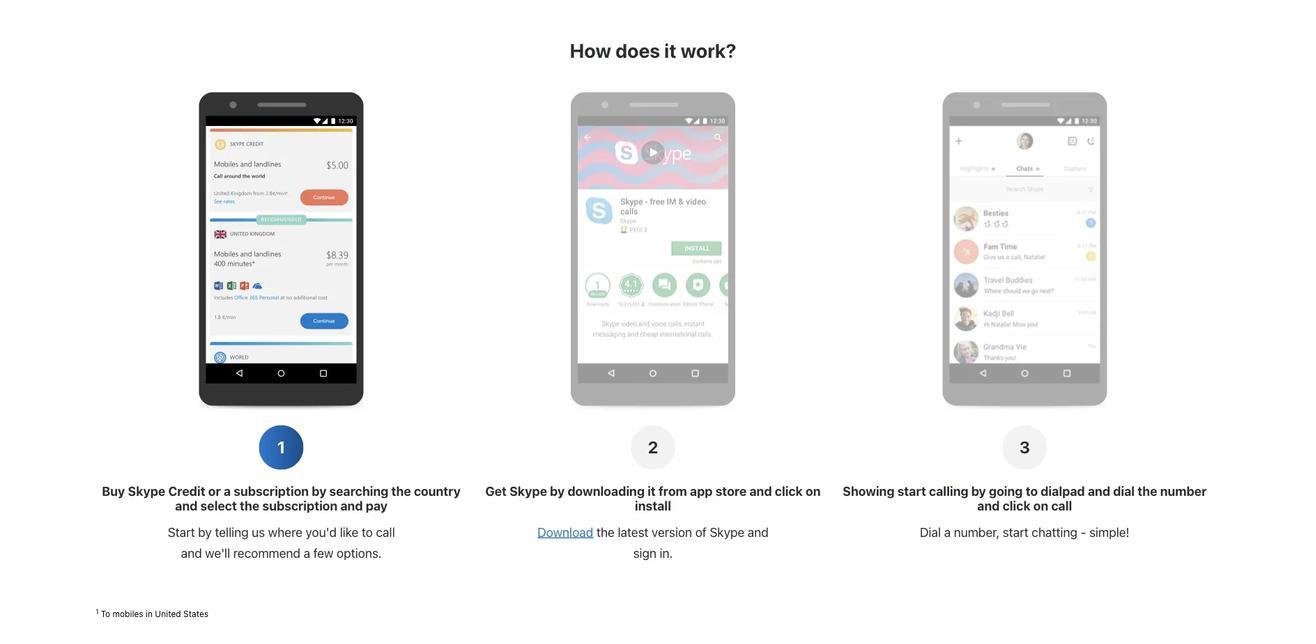 Task type: vqa. For each thing, say whether or not it's contained in the screenshot.
and within the get skype by downloading it from app store and click on install
yes



Task type: locate. For each thing, give the bounding box(es) containing it.
1 horizontal spatial on
[[1034, 499, 1049, 514]]

options.
[[337, 546, 382, 561]]

sign
[[634, 546, 657, 561]]

the right dial
[[1138, 484, 1158, 499]]

a right dial on the right
[[945, 525, 951, 540]]

0 horizontal spatial click
[[775, 484, 803, 499]]

1 horizontal spatial it
[[665, 39, 677, 62]]

it inside get skype by downloading it from app store and click on install
[[648, 484, 656, 499]]

click
[[775, 484, 803, 499], [1003, 499, 1031, 514]]

dial
[[1114, 484, 1135, 499]]

we'll
[[205, 546, 230, 561]]

1 horizontal spatial to
[[1026, 484, 1038, 499]]

0 vertical spatial call
[[1052, 499, 1073, 514]]

and left pay
[[341, 499, 363, 514]]

the inside showing start calling by going to dialpad and dial the number and click on call
[[1138, 484, 1158, 499]]

united
[[155, 610, 181, 619]]

to
[[101, 610, 110, 619]]

downloading
[[568, 484, 645, 499]]

start
[[898, 484, 927, 499], [1003, 525, 1029, 540]]

us
[[252, 525, 265, 540]]

or
[[208, 484, 221, 499]]

it right does
[[665, 39, 677, 62]]

the right pay
[[392, 484, 411, 499]]

mobiles
[[113, 610, 143, 619]]

a inside start by telling us where you'd like to call and we'll recommend a few options.
[[304, 546, 310, 561]]

3
[[1020, 438, 1031, 457]]

and down start
[[181, 546, 202, 561]]

2 horizontal spatial skype
[[710, 525, 745, 540]]

to
[[1026, 484, 1038, 499], [362, 525, 373, 540]]

like
[[340, 525, 359, 540]]

1 horizontal spatial click
[[1003, 499, 1031, 514]]

number
[[1161, 484, 1207, 499]]

the up us at left bottom
[[240, 499, 260, 514]]

skype for 1
[[128, 484, 165, 499]]

showing
[[843, 484, 895, 499]]

get
[[486, 484, 507, 499]]

start down showing start calling by going to dialpad and dial the number and click on call
[[1003, 525, 1029, 540]]

the
[[392, 484, 411, 499], [1138, 484, 1158, 499], [240, 499, 260, 514], [597, 525, 615, 540]]

1 vertical spatial to
[[362, 525, 373, 540]]

skype right get
[[510, 484, 547, 499]]

1 vertical spatial call
[[376, 525, 395, 540]]

0 horizontal spatial it
[[648, 484, 656, 499]]

0 horizontal spatial call
[[376, 525, 395, 540]]

0 horizontal spatial start
[[898, 484, 927, 499]]

by up download
[[550, 484, 565, 499]]

start left the calling
[[898, 484, 927, 499]]

0 horizontal spatial a
[[224, 484, 231, 499]]

download the latest version of skype and sign in.
[[538, 525, 769, 561]]

0 horizontal spatial on
[[806, 484, 821, 499]]

the left latest
[[597, 525, 615, 540]]

2
[[648, 438, 658, 457]]

0 horizontal spatial to
[[362, 525, 373, 540]]

to right going
[[1026, 484, 1038, 499]]

on up chatting on the bottom right
[[1034, 499, 1049, 514]]

skype
[[128, 484, 165, 499], [510, 484, 547, 499], [710, 525, 745, 540]]

1 vertical spatial a
[[945, 525, 951, 540]]

skype inside get skype by downloading it from app store and click on install
[[510, 484, 547, 499]]

1 for 1
[[277, 438, 286, 457]]

call inside start by telling us where you'd like to call and we'll recommend a few options.
[[376, 525, 395, 540]]

and right store
[[750, 484, 772, 499]]

a
[[224, 484, 231, 499], [945, 525, 951, 540], [304, 546, 310, 561]]

1 horizontal spatial 1
[[277, 438, 286, 457]]

a right or
[[224, 484, 231, 499]]

by inside showing start calling by going to dialpad and dial the number and click on call
[[972, 484, 987, 499]]

0 horizontal spatial skype
[[128, 484, 165, 499]]

0 horizontal spatial 1
[[96, 608, 99, 616]]

1 inside 1 to mobiles in united states
[[96, 608, 99, 616]]

skype right of
[[710, 525, 745, 540]]

buy skype credit or a subscription by searching the country and select the subscription and pay
[[102, 484, 461, 514]]

1 vertical spatial it
[[648, 484, 656, 499]]

searching
[[329, 484, 389, 499]]

start
[[168, 525, 195, 540]]

going
[[989, 484, 1023, 499]]

app
[[690, 484, 713, 499]]

click up dial a number, start chatting - simple!
[[1003, 499, 1031, 514]]

skype right buy
[[128, 484, 165, 499]]

of
[[696, 525, 707, 540]]

buy skype credit or a subscription by searching the country and select the subscription and pay image
[[206, 116, 357, 384]]

click right store
[[775, 484, 803, 499]]

does
[[616, 39, 660, 62]]

skype inside buy skype credit or a subscription by searching the country and select the subscription and pay
[[128, 484, 165, 499]]

a left few at bottom
[[304, 546, 310, 561]]

and right of
[[748, 525, 769, 540]]

1
[[277, 438, 286, 457], [96, 608, 99, 616]]

0 vertical spatial a
[[224, 484, 231, 499]]

you'd
[[306, 525, 337, 540]]

1 for 1 to mobiles in united states
[[96, 608, 99, 616]]

where
[[268, 525, 303, 540]]

2 vertical spatial a
[[304, 546, 310, 561]]

get skype by downloading it from app store and click on install
[[486, 484, 821, 514]]

call
[[1052, 499, 1073, 514], [376, 525, 395, 540]]

call down pay
[[376, 525, 395, 540]]

pay
[[366, 499, 388, 514]]

1 vertical spatial 1
[[96, 608, 99, 616]]

to inside showing start calling by going to dialpad and dial the number and click on call
[[1026, 484, 1038, 499]]

how does it work?
[[570, 39, 737, 62]]

1 left to
[[96, 608, 99, 616]]

0 vertical spatial to
[[1026, 484, 1038, 499]]

0 vertical spatial start
[[898, 484, 927, 499]]

subscription
[[234, 484, 309, 499], [262, 499, 338, 514]]

1 horizontal spatial a
[[304, 546, 310, 561]]

by left going
[[972, 484, 987, 499]]

1 horizontal spatial call
[[1052, 499, 1073, 514]]

0 vertical spatial 1
[[277, 438, 286, 457]]

store
[[716, 484, 747, 499]]

2 horizontal spatial a
[[945, 525, 951, 540]]

by
[[312, 484, 327, 499], [550, 484, 565, 499], [972, 484, 987, 499], [198, 525, 212, 540]]

1 up buy skype credit or a subscription by searching the country and select the subscription and pay on the left bottom
[[277, 438, 286, 457]]

and inside start by telling us where you'd like to call and we'll recommend a few options.
[[181, 546, 202, 561]]

it
[[665, 39, 677, 62], [648, 484, 656, 499]]

install
[[635, 499, 671, 514]]

country
[[414, 484, 461, 499]]

to right the like
[[362, 525, 373, 540]]

get skype by downloading it from app store and click on install image
[[578, 116, 729, 384]]

1 horizontal spatial skype
[[510, 484, 547, 499]]

start inside showing start calling by going to dialpad and dial the number and click on call
[[898, 484, 927, 499]]

call up chatting on the bottom right
[[1052, 499, 1073, 514]]

version
[[652, 525, 692, 540]]

by right start
[[198, 525, 212, 540]]

by left "searching"
[[312, 484, 327, 499]]

1 horizontal spatial start
[[1003, 525, 1029, 540]]

skype for 2
[[510, 484, 547, 499]]

on left showing
[[806, 484, 821, 499]]

and
[[750, 484, 772, 499], [1088, 484, 1111, 499], [175, 499, 198, 514], [341, 499, 363, 514], [978, 499, 1000, 514], [748, 525, 769, 540], [181, 546, 202, 561]]

on
[[806, 484, 821, 499], [1034, 499, 1049, 514]]

1 to mobiles in united states
[[96, 608, 209, 619]]

it left from on the right of page
[[648, 484, 656, 499]]



Task type: describe. For each thing, give the bounding box(es) containing it.
0 vertical spatial it
[[665, 39, 677, 62]]

call inside showing start calling by going to dialpad and dial the number and click on call
[[1052, 499, 1073, 514]]

to inside start by telling us where you'd like to call and we'll recommend a few options.
[[362, 525, 373, 540]]

in.
[[660, 546, 673, 561]]

telling
[[215, 525, 249, 540]]

credit
[[168, 484, 205, 499]]

and up start
[[175, 499, 198, 514]]

dial
[[920, 525, 941, 540]]

a inside buy skype credit or a subscription by searching the country and select the subscription and pay
[[224, 484, 231, 499]]

select
[[201, 499, 237, 514]]

states
[[183, 610, 209, 619]]

dial a number, start chatting - simple!
[[920, 525, 1130, 540]]

by inside buy skype credit or a subscription by searching the country and select the subscription and pay
[[312, 484, 327, 499]]

buy
[[102, 484, 125, 499]]

from
[[659, 484, 687, 499]]

start by telling us where you'd like to call and we'll recommend a few options.
[[168, 525, 395, 561]]

showing start calling by going to dialpad and dial the number and click on call image
[[950, 116, 1101, 384]]

calling
[[929, 484, 969, 499]]

chatting
[[1032, 525, 1078, 540]]

number,
[[954, 525, 1000, 540]]

skype inside download the latest version of skype and sign in.
[[710, 525, 745, 540]]

subscription up us at left bottom
[[234, 484, 309, 499]]

by inside get skype by downloading it from app store and click on install
[[550, 484, 565, 499]]

work?
[[681, 39, 737, 62]]

dialpad
[[1041, 484, 1085, 499]]

few
[[314, 546, 334, 561]]

and left dial
[[1088, 484, 1111, 499]]

click inside get skype by downloading it from app store and click on install
[[775, 484, 803, 499]]

-
[[1081, 525, 1087, 540]]

download link
[[538, 525, 594, 540]]

disclaimers region
[[96, 606, 1211, 625]]

how
[[570, 39, 612, 62]]

recommend
[[233, 546, 301, 561]]

on inside showing start calling by going to dialpad and dial the number and click on call
[[1034, 499, 1049, 514]]

and inside get skype by downloading it from app store and click on install
[[750, 484, 772, 499]]

showing start calling by going to dialpad and dial the number and click on call
[[843, 484, 1207, 514]]

by inside start by telling us where you'd like to call and we'll recommend a few options.
[[198, 525, 212, 540]]

the inside download the latest version of skype and sign in.
[[597, 525, 615, 540]]

and inside download the latest version of skype and sign in.
[[748, 525, 769, 540]]

subscription up where
[[262, 499, 338, 514]]

1 vertical spatial start
[[1003, 525, 1029, 540]]

download
[[538, 525, 594, 540]]

simple!
[[1090, 525, 1130, 540]]

on inside get skype by downloading it from app store and click on install
[[806, 484, 821, 499]]

latest
[[618, 525, 649, 540]]

and up number,
[[978, 499, 1000, 514]]

click inside showing start calling by going to dialpad and dial the number and click on call
[[1003, 499, 1031, 514]]

in
[[146, 610, 153, 619]]



